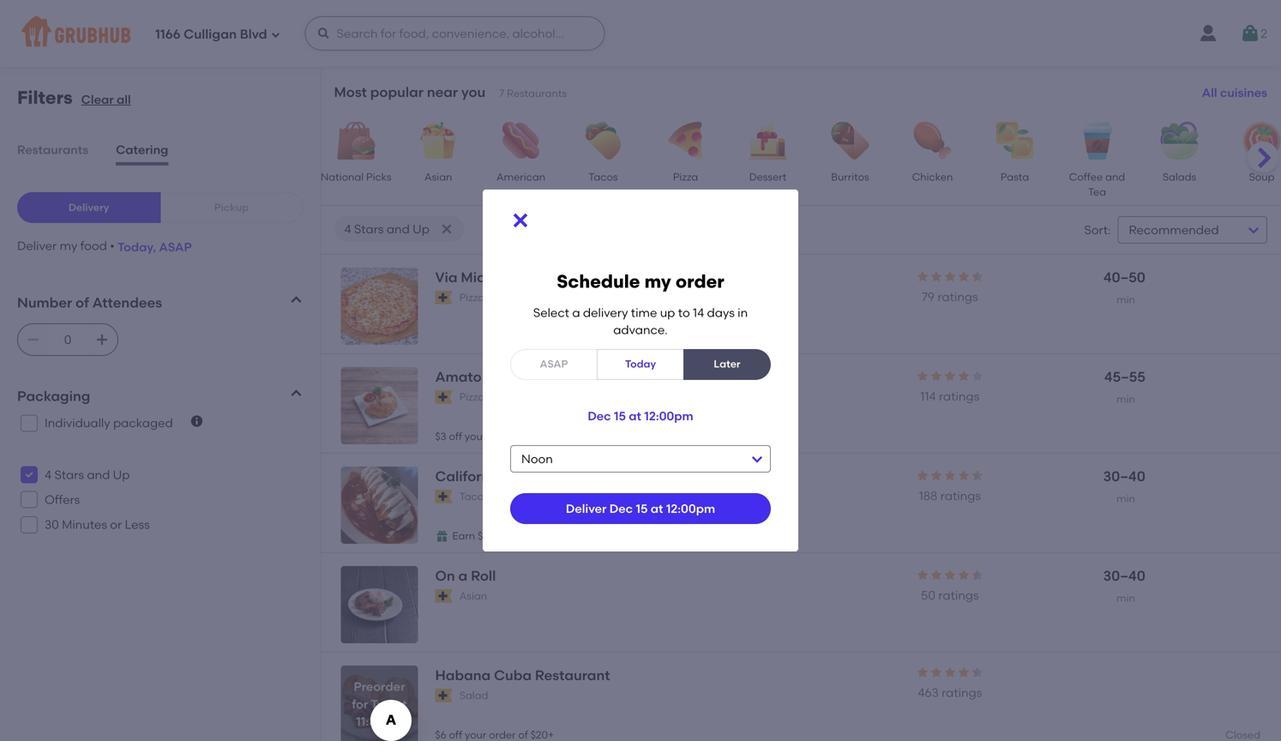 Task type: locate. For each thing, give the bounding box(es) containing it.
2 vertical spatial and
[[87, 467, 110, 482]]

pizza
[[673, 171, 698, 183], [489, 269, 525, 286], [459, 291, 485, 304], [459, 391, 485, 403]]

ratings right the 463
[[942, 685, 982, 700]]

pizza down the pizza image
[[673, 171, 698, 183]]

1 vertical spatial up
[[113, 467, 130, 482]]

1 horizontal spatial asap
[[540, 358, 568, 370]]

minutes
[[62, 517, 107, 532]]

1 vertical spatial at
[[651, 501, 663, 516]]

salad
[[459, 689, 488, 702]]

0 horizontal spatial my
[[60, 238, 77, 253]]

45–55 min
[[1104, 368, 1146, 405]]

1 vertical spatial my
[[645, 270, 671, 292]]

asian image
[[409, 122, 469, 160]]

coffee and tea image
[[1067, 122, 1127, 160]]

12:00pm
[[644, 409, 694, 423], [666, 501, 715, 516]]

amato pizzeria link
[[435, 367, 792, 386]]

1 vertical spatial restaurants
[[17, 143, 88, 157]]

svg image
[[317, 27, 331, 40], [271, 30, 281, 40], [510, 210, 531, 231], [95, 333, 109, 347], [24, 418, 34, 428], [24, 495, 34, 505]]

restaurants
[[507, 87, 567, 99], [17, 143, 88, 157]]

2 30–40 from the top
[[1103, 567, 1146, 584]]

my up up
[[645, 270, 671, 292]]

asian down asian 'image'
[[425, 171, 453, 183]]

dec
[[588, 409, 611, 423], [610, 501, 633, 516]]

1 horizontal spatial and
[[387, 222, 410, 236]]

1 horizontal spatial up
[[413, 222, 430, 236]]

subscription pass image
[[435, 291, 453, 305], [435, 490, 453, 504], [435, 589, 453, 603], [435, 689, 453, 703]]

79
[[922, 289, 935, 304]]

30–40
[[1103, 468, 1146, 485], [1103, 567, 1146, 584]]

min inside 40–50 min
[[1117, 293, 1136, 306]]

ratings for amato pizzeria
[[939, 389, 980, 403]]

and up tea
[[1106, 171, 1125, 183]]

deliver dec 15 at 12:00pm
[[566, 501, 715, 516]]

pizza down the mia
[[459, 291, 485, 304]]

asap right 'pizzeria'
[[540, 358, 568, 370]]

asap right today,
[[159, 240, 192, 254]]

svg image left earn
[[435, 529, 449, 543]]

soup image
[[1232, 122, 1281, 160]]

deliver inside button
[[566, 501, 607, 516]]

0 vertical spatial 15
[[614, 409, 626, 423]]

4 min from the top
[[1117, 592, 1136, 604]]

at inside preorder for tue at 11:30am
[[395, 697, 407, 711]]

1 horizontal spatial asian
[[459, 590, 487, 602]]

4 subscription pass image from the top
[[435, 689, 453, 703]]

deliver left food
[[17, 238, 57, 253]]

15 down amato pizzeria link
[[614, 409, 626, 423]]

2 30–40 min from the top
[[1103, 567, 1146, 604]]

0 vertical spatial 30–40 min
[[1103, 468, 1146, 505]]

0 vertical spatial asian
[[425, 171, 453, 183]]

1 horizontal spatial stars
[[354, 222, 384, 236]]

min
[[1117, 293, 1136, 306], [1117, 393, 1136, 405], [1117, 492, 1136, 505], [1117, 592, 1136, 604]]

pizza down "amato"
[[459, 391, 485, 403]]

at down amato pizzeria link
[[629, 409, 642, 423]]

my for deliver
[[60, 238, 77, 253]]

today button
[[597, 349, 684, 380]]

via mia pizza
[[435, 269, 525, 286]]

a right select
[[572, 305, 580, 320]]

via
[[435, 269, 458, 286]]

4 stars and up inside button
[[344, 222, 430, 236]]

1 horizontal spatial my
[[645, 270, 671, 292]]

my inside deliver my food • today, asap
[[60, 238, 77, 253]]

svg image
[[1240, 23, 1261, 44], [440, 222, 454, 236], [27, 333, 40, 347], [190, 414, 204, 428], [24, 470, 34, 480], [24, 520, 34, 530], [435, 529, 449, 543]]

0 horizontal spatial a
[[458, 567, 468, 584]]

tue
[[371, 697, 392, 711]]

1 horizontal spatial 4
[[344, 222, 351, 236]]

14
[[693, 305, 704, 320]]

individually packaged
[[45, 416, 173, 430]]

30–40 min for 188 ratings
[[1103, 468, 1146, 505]]

0 vertical spatial restaurants
[[507, 87, 567, 99]]

pickup
[[214, 201, 249, 213]]

number
[[17, 294, 72, 311]]

number of attendees
[[17, 294, 162, 311]]

0 horizontal spatial stars
[[54, 467, 84, 482]]

at for deliver
[[651, 501, 663, 516]]

roll
[[471, 567, 496, 584]]

earn
[[452, 530, 475, 542]]

15 down california wet burrito link
[[636, 501, 648, 516]]

0 vertical spatial order
[[676, 270, 725, 292]]

american
[[497, 171, 546, 183]]

min inside 45–55 min
[[1117, 393, 1136, 405]]

schedule my order
[[557, 270, 725, 292]]

svg image inside 2 button
[[1240, 23, 1261, 44]]

$15+
[[531, 430, 552, 443]]

12:00pm down today button
[[644, 409, 694, 423]]

1 horizontal spatial 15
[[636, 501, 648, 516]]

1 subscription pass image from the top
[[435, 291, 453, 305]]

stars up offers
[[54, 467, 84, 482]]

deliver inside deliver my food • today, asap
[[17, 238, 57, 253]]

1 vertical spatial 12:00pm
[[666, 501, 715, 516]]

dec down amato pizzeria link
[[588, 409, 611, 423]]

1166
[[155, 27, 181, 42]]

in
[[738, 305, 748, 320]]

4
[[344, 222, 351, 236], [45, 467, 52, 482]]

earn $5
[[452, 530, 489, 542]]

0 horizontal spatial deliver
[[17, 238, 57, 253]]

burrito
[[537, 468, 582, 485]]

0 vertical spatial asap
[[159, 240, 192, 254]]

deliver my food • today, asap
[[17, 238, 192, 254]]

0 horizontal spatial 15
[[614, 409, 626, 423]]

4 stars and up
[[344, 222, 430, 236], [45, 467, 130, 482]]

188
[[919, 488, 938, 503]]

1 vertical spatial 4 stars and up
[[45, 467, 130, 482]]

40–50
[[1103, 269, 1146, 286]]

0 vertical spatial and
[[1106, 171, 1125, 183]]

a for delivery
[[572, 305, 580, 320]]

a inside on a roll link
[[458, 567, 468, 584]]

and
[[1106, 171, 1125, 183], [387, 222, 410, 236], [87, 467, 110, 482]]

stars inside button
[[354, 222, 384, 236]]

1 vertical spatial 30–40
[[1103, 567, 1146, 584]]

1 vertical spatial deliver
[[566, 501, 607, 516]]

on a roll
[[435, 567, 496, 584]]

0 vertical spatial up
[[413, 222, 430, 236]]

filters
[[17, 87, 73, 109]]

0 horizontal spatial asap
[[159, 240, 192, 254]]

40–50 min
[[1103, 269, 1146, 306]]

4 down national
[[344, 222, 351, 236]]

asian down on a roll
[[459, 590, 487, 602]]

up
[[413, 222, 430, 236], [113, 467, 130, 482]]

all
[[117, 92, 131, 107]]

15
[[614, 409, 626, 423], [636, 501, 648, 516]]

subscription pass image
[[435, 390, 453, 404]]

3 subscription pass image from the top
[[435, 589, 453, 603]]

1 horizontal spatial deliver
[[566, 501, 607, 516]]

0 vertical spatial at
[[629, 409, 642, 423]]

1 vertical spatial asian
[[459, 590, 487, 602]]

114
[[921, 389, 936, 403]]

subscription pass image left taco
[[435, 490, 453, 504]]

at inside deliver dec 15 at 12:00pm button
[[651, 501, 663, 516]]

star icon image
[[916, 270, 930, 284], [930, 270, 943, 284], [943, 270, 957, 284], [957, 270, 971, 284], [971, 270, 984, 284], [971, 270, 984, 284], [916, 369, 930, 383], [930, 369, 943, 383], [943, 369, 957, 383], [957, 369, 971, 383], [971, 369, 984, 383], [916, 469, 930, 483], [930, 469, 943, 483], [943, 469, 957, 483], [957, 469, 971, 483], [971, 469, 984, 483], [971, 469, 984, 483], [916, 568, 930, 582], [930, 568, 943, 582], [943, 568, 957, 582], [957, 568, 971, 582], [971, 568, 984, 582], [971, 568, 984, 582], [916, 666, 930, 679], [930, 666, 943, 679], [943, 666, 957, 679], [957, 666, 971, 679], [971, 666, 984, 679], [971, 666, 984, 679]]

0 vertical spatial a
[[572, 305, 580, 320]]

asap
[[159, 240, 192, 254], [540, 358, 568, 370]]

0 vertical spatial 4
[[344, 222, 351, 236]]

at down california wet burrito link
[[651, 501, 663, 516]]

0 horizontal spatial at
[[395, 697, 407, 711]]

subscription pass image down via
[[435, 291, 453, 305]]

1 horizontal spatial of
[[518, 430, 528, 443]]

3 min from the top
[[1117, 492, 1136, 505]]

1 horizontal spatial a
[[572, 305, 580, 320]]

at right tue
[[395, 697, 407, 711]]

later
[[714, 358, 741, 370]]

2 horizontal spatial and
[[1106, 171, 1125, 183]]

ratings right 188
[[941, 488, 981, 503]]

dec down california wet burrito link
[[610, 501, 633, 516]]

culligan
[[184, 27, 237, 42]]

order right the your
[[489, 430, 516, 443]]

chicken
[[912, 171, 953, 183]]

0 horizontal spatial asian
[[425, 171, 453, 183]]

0 vertical spatial 4 stars and up
[[344, 222, 430, 236]]

15 inside deliver dec 15 at 12:00pm button
[[636, 501, 648, 516]]

0 vertical spatial stars
[[354, 222, 384, 236]]

0 vertical spatial 12:00pm
[[644, 409, 694, 423]]

order up 14
[[676, 270, 725, 292]]

463
[[918, 685, 939, 700]]

2 horizontal spatial at
[[651, 501, 663, 516]]

svg image up cuisines at the right top of page
[[1240, 23, 1261, 44]]

and down "picks"
[[387, 222, 410, 236]]

restaurants right "7"
[[507, 87, 567, 99]]

7 restaurants
[[499, 87, 567, 99]]

off
[[449, 430, 462, 443]]

12:00pm down california wet burrito link
[[666, 501, 715, 516]]

stars down "picks"
[[354, 222, 384, 236]]

today,
[[118, 240, 156, 254]]

a right on
[[458, 567, 468, 584]]

subscription pass image for habana
[[435, 689, 453, 703]]

salads
[[1163, 171, 1197, 183]]

0 horizontal spatial and
[[87, 467, 110, 482]]

a inside select a delivery time up to 14 days in advance.
[[572, 305, 580, 320]]

1 horizontal spatial at
[[629, 409, 642, 423]]

subscription pass image down habana
[[435, 689, 453, 703]]

4 stars and up down "picks"
[[344, 222, 430, 236]]

4 up offers
[[45, 467, 52, 482]]

california wet burrito
[[435, 468, 582, 485]]

tacos image
[[573, 122, 633, 160]]

1 vertical spatial asap
[[540, 358, 568, 370]]

a
[[572, 305, 580, 320], [458, 567, 468, 584]]

1 horizontal spatial 4 stars and up
[[344, 222, 430, 236]]

svg image right packaged on the left bottom of page
[[190, 414, 204, 428]]

deliver for deliver my food • today, asap
[[17, 238, 57, 253]]

ratings for california wet burrito
[[941, 488, 981, 503]]

my left food
[[60, 238, 77, 253]]

0 horizontal spatial 4 stars and up
[[45, 467, 130, 482]]

1 vertical spatial 15
[[636, 501, 648, 516]]

1 min from the top
[[1117, 293, 1136, 306]]

min for 188 ratings
[[1117, 492, 1136, 505]]

1 vertical spatial a
[[458, 567, 468, 584]]

restaurants down filters
[[17, 143, 88, 157]]

and up 30 minutes or less
[[87, 467, 110, 482]]

1 30–40 min from the top
[[1103, 468, 1146, 505]]

2 min from the top
[[1117, 393, 1136, 405]]

svg image left input item quantity number field
[[27, 333, 40, 347]]

wet
[[506, 468, 533, 485]]

soup
[[1249, 171, 1275, 183]]

0 vertical spatial my
[[60, 238, 77, 253]]

0 horizontal spatial of
[[76, 294, 89, 311]]

1 horizontal spatial restaurants
[[507, 87, 567, 99]]

cuisines
[[1220, 85, 1268, 100]]

my
[[60, 238, 77, 253], [645, 270, 671, 292]]

2 vertical spatial at
[[395, 697, 407, 711]]

chicken image
[[903, 122, 963, 160]]

1 vertical spatial 4
[[45, 467, 52, 482]]

habana
[[435, 667, 491, 684]]

1 vertical spatial of
[[518, 430, 528, 443]]

0 vertical spatial deliver
[[17, 238, 57, 253]]

packaged
[[113, 416, 173, 430]]

subscription pass image for on
[[435, 589, 453, 603]]

4 stars and up up offers
[[45, 467, 130, 482]]

deliver down the burrito
[[566, 501, 607, 516]]

1 vertical spatial and
[[387, 222, 410, 236]]

0 horizontal spatial up
[[113, 467, 130, 482]]

1 vertical spatial 30–40 min
[[1103, 567, 1146, 604]]

2 subscription pass image from the top
[[435, 490, 453, 504]]

subscription pass image down on
[[435, 589, 453, 603]]

30–40 for 50 ratings
[[1103, 567, 1146, 584]]

ratings right the 114
[[939, 389, 980, 403]]

0 horizontal spatial restaurants
[[17, 143, 88, 157]]

up
[[660, 305, 675, 320]]

1 30–40 from the top
[[1103, 468, 1146, 485]]

50 ratings
[[921, 588, 979, 602]]

clear
[[81, 92, 114, 107]]

of left $15+
[[518, 430, 528, 443]]

$3 off your order of $15+
[[435, 430, 552, 443]]

select a delivery time up to 14 days in advance.
[[533, 305, 748, 337]]

463 ratings
[[918, 685, 982, 700]]

0 vertical spatial 30–40
[[1103, 468, 1146, 485]]

0 horizontal spatial order
[[489, 430, 516, 443]]

svg image up via
[[440, 222, 454, 236]]

$5
[[478, 530, 489, 542]]

of right "number"
[[76, 294, 89, 311]]

and inside coffee and tea
[[1106, 171, 1125, 183]]



Task type: describe. For each thing, give the bounding box(es) containing it.
advance.
[[613, 323, 668, 337]]

asap inside deliver my food • today, asap
[[159, 240, 192, 254]]

select
[[533, 305, 569, 320]]

30
[[45, 517, 59, 532]]

subscription pass image for california
[[435, 490, 453, 504]]

catering
[[116, 143, 168, 157]]

most popular near you
[[334, 83, 486, 100]]

picks
[[366, 171, 392, 183]]

cuba
[[494, 667, 532, 684]]

30–40 min for 50 ratings
[[1103, 567, 1146, 604]]

deliver for deliver dec 15 at 12:00pm
[[566, 501, 607, 516]]

2 button
[[1240, 18, 1268, 49]]

dec 15 at 12:00pm
[[588, 409, 694, 423]]

0 vertical spatial of
[[76, 294, 89, 311]]

coffee and tea
[[1069, 171, 1125, 198]]

•
[[110, 238, 115, 253]]

at for preorder
[[395, 697, 407, 711]]

asap inside asap 'button'
[[540, 358, 568, 370]]

or
[[110, 517, 122, 532]]

offers
[[45, 492, 80, 507]]

individually
[[45, 416, 110, 430]]

min for 114 ratings
[[1117, 393, 1136, 405]]

15 inside dec 15 at 12:00pm button
[[614, 409, 626, 423]]

svg image inside 4 stars and up button
[[440, 222, 454, 236]]

11:30am
[[356, 714, 403, 729]]

0 vertical spatial dec
[[588, 409, 611, 423]]

at inside dec 15 at 12:00pm button
[[629, 409, 642, 423]]

all
[[1202, 85, 1218, 100]]

1 vertical spatial order
[[489, 430, 516, 443]]

delivery
[[583, 305, 628, 320]]

1 horizontal spatial order
[[676, 270, 725, 292]]

schedule
[[557, 270, 640, 292]]

ratings right 50
[[939, 588, 979, 602]]

restaurant
[[535, 667, 610, 684]]

coffee
[[1069, 171, 1103, 183]]

clear all button
[[81, 84, 138, 115]]

tea
[[1088, 186, 1106, 198]]

subscription pass image for via
[[435, 291, 453, 305]]

today
[[625, 358, 656, 370]]

burritos
[[831, 171, 869, 183]]

0 horizontal spatial 4
[[45, 467, 52, 482]]

sort :
[[1085, 223, 1111, 237]]

attendees
[[92, 294, 162, 311]]

catering button
[[112, 136, 168, 167]]

30–40 for 188 ratings
[[1103, 468, 1146, 485]]

restaurants button
[[17, 136, 112, 167]]

min for 79 ratings
[[1117, 293, 1136, 306]]

pasta
[[1001, 171, 1029, 183]]

packaging
[[17, 388, 90, 404]]

today, asap button
[[118, 232, 192, 262]]

burritos image
[[820, 122, 880, 160]]

tacos
[[589, 171, 618, 183]]

taco
[[459, 490, 484, 503]]

1 vertical spatial dec
[[610, 501, 633, 516]]

sort
[[1085, 223, 1108, 237]]

all cuisines button
[[1202, 77, 1268, 108]]

dessert image
[[738, 122, 798, 160]]

amato
[[435, 368, 482, 385]]

up inside 4 stars and up button
[[413, 222, 430, 236]]

later button
[[684, 349, 771, 380]]

for
[[352, 697, 368, 711]]

national
[[321, 171, 364, 183]]

ratings for habana cuba restaurant
[[942, 685, 982, 700]]

188 ratings
[[919, 488, 981, 503]]

national picks
[[321, 171, 392, 183]]

less
[[125, 517, 150, 532]]

and inside button
[[387, 222, 410, 236]]

national picks image
[[326, 122, 386, 160]]

time
[[631, 305, 657, 320]]

my for schedule
[[645, 270, 671, 292]]

mia
[[461, 269, 486, 286]]

45–55
[[1104, 368, 1146, 385]]

114 ratings
[[921, 389, 980, 403]]

Input item quantity number field
[[49, 324, 87, 355]]

ratings right 79
[[938, 289, 978, 304]]

you
[[461, 83, 486, 100]]

1 vertical spatial stars
[[54, 467, 84, 482]]

2
[[1261, 26, 1268, 41]]

pickup button
[[160, 192, 303, 223]]

preorder for tue at 11:30am
[[352, 679, 407, 729]]

popular
[[370, 83, 424, 100]]

habana cuba restaurant
[[435, 667, 610, 684]]

30 minutes or less
[[45, 517, 150, 532]]

to
[[678, 305, 690, 320]]

delivery button
[[17, 192, 161, 223]]

asap button
[[510, 349, 598, 380]]

filters clear all
[[17, 87, 131, 109]]

restaurants inside button
[[17, 143, 88, 157]]

delivery
[[69, 201, 109, 213]]

pizza image
[[656, 122, 716, 160]]

california
[[435, 468, 503, 485]]

on
[[435, 567, 455, 584]]

min for 50 ratings
[[1117, 592, 1136, 604]]

food
[[80, 238, 107, 253]]

preorder
[[354, 679, 405, 694]]

pasta image
[[985, 122, 1045, 160]]

pizza right the mia
[[489, 269, 525, 286]]

days
[[707, 305, 735, 320]]

your
[[465, 430, 486, 443]]

salads image
[[1150, 122, 1210, 160]]

via mia pizza link
[[435, 268, 792, 287]]

dessert
[[749, 171, 787, 183]]

79 ratings
[[922, 289, 978, 304]]

dec 15 at 12:00pm button
[[588, 400, 694, 431]]

a for roll
[[458, 567, 468, 584]]

1166 culligan blvd
[[155, 27, 267, 42]]

deliver dec 15 at 12:00pm button
[[510, 493, 771, 524]]

svg image left 30 at left bottom
[[24, 520, 34, 530]]

all cuisines
[[1202, 85, 1268, 100]]

main navigation navigation
[[0, 0, 1281, 67]]

american image
[[491, 122, 551, 160]]

california wet burrito link
[[435, 467, 792, 486]]

svg image down packaging
[[24, 470, 34, 480]]

4 inside 4 stars and up button
[[344, 222, 351, 236]]



Task type: vqa. For each thing, say whether or not it's contained in the screenshot.
Email email field
no



